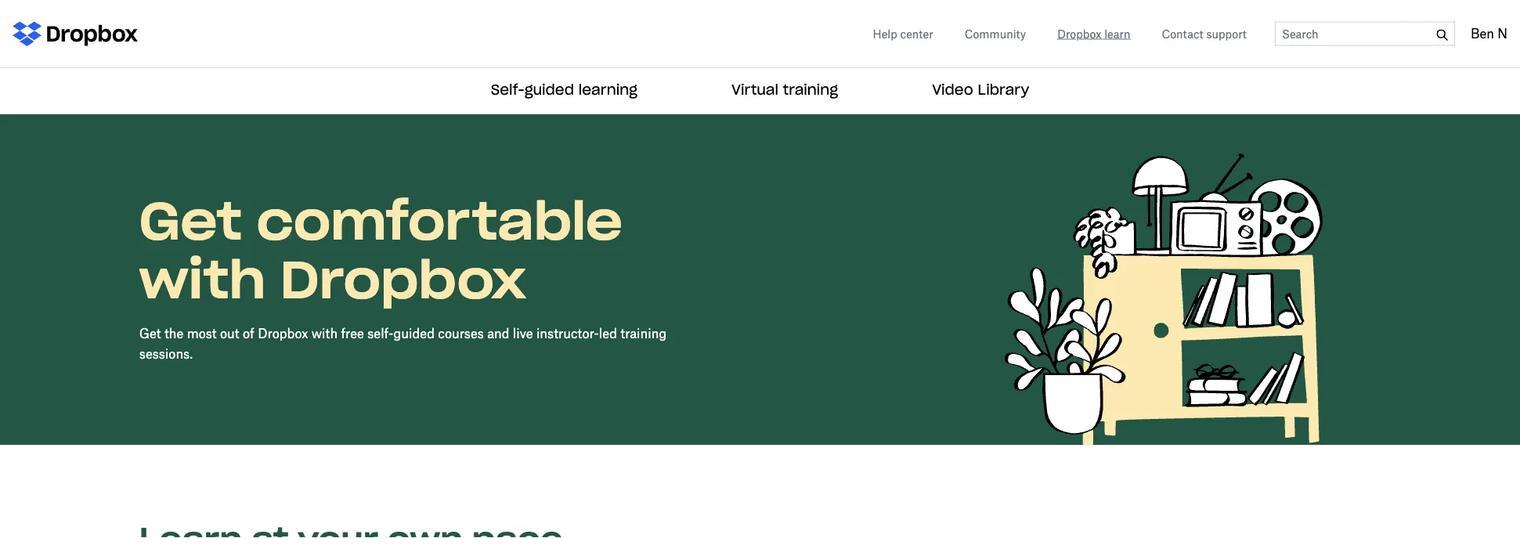 Task type: describe. For each thing, give the bounding box(es) containing it.
sessions.
[[139, 346, 193, 361]]

hub hero image
[[1005, 154, 1323, 445]]

ben
[[1471, 26, 1495, 41]]

virtual training
[[732, 83, 839, 98]]

with inside get comfortable with dropbox
[[139, 257, 266, 308]]

led
[[599, 326, 617, 341]]

get comfortable with dropbox document
[[0, 0, 1521, 538]]

out
[[220, 326, 239, 341]]

contact support link
[[1147, 13, 1263, 55]]

community
[[965, 27, 1027, 40]]

learn
[[1105, 27, 1131, 40]]

get for get the most out of dropbox with free self-guided courses and live instructor-led training sessions.
[[139, 326, 161, 341]]

dropbox learn link
[[1042, 13, 1147, 55]]

video library link
[[933, 83, 1030, 98]]

the
[[165, 326, 184, 341]]

self-
[[368, 326, 394, 341]]

help
[[873, 27, 898, 40]]

self-guided learning
[[491, 83, 638, 98]]

courses
[[438, 326, 484, 341]]

search image
[[1437, 29, 1449, 41]]

with inside get the most out of dropbox with free self-guided courses and live instructor-led training sessions.
[[312, 326, 338, 341]]

dropbox inside get comfortable with dropbox
[[280, 257, 526, 308]]

training inside get the most out of dropbox with free self-guided courses and live instructor-led training sessions.
[[621, 326, 667, 341]]

0 vertical spatial guided
[[525, 83, 574, 98]]

video
[[933, 83, 974, 98]]

library
[[978, 83, 1030, 98]]

n
[[1498, 26, 1508, 41]]

of
[[243, 326, 254, 341]]

community link
[[949, 13, 1042, 55]]

self-
[[491, 83, 525, 98]]

virtual
[[732, 83, 779, 98]]

0 vertical spatial dropbox
[[1058, 27, 1102, 40]]

support
[[1207, 27, 1247, 40]]

virtual training link
[[732, 83, 839, 98]]

most
[[187, 326, 217, 341]]

contact
[[1162, 27, 1204, 40]]

get the most out of dropbox with free self-guided courses and live instructor-led training sessions.
[[139, 326, 667, 361]]



Task type: vqa. For each thing, say whether or not it's contained in the screenshot.
Library
yes



Task type: locate. For each thing, give the bounding box(es) containing it.
instructor-
[[537, 326, 599, 341]]

video library
[[933, 83, 1030, 98]]

training
[[783, 83, 839, 98], [621, 326, 667, 341]]

1 vertical spatial dropbox
[[280, 257, 526, 308]]

live
[[513, 326, 533, 341]]

and
[[487, 326, 510, 341]]

ben n button
[[1471, 26, 1508, 41]]

1 horizontal spatial training
[[783, 83, 839, 98]]

1 vertical spatial guided
[[394, 326, 435, 341]]

get inside get comfortable with dropbox
[[139, 199, 242, 250]]

0 horizontal spatial training
[[621, 326, 667, 341]]

free
[[341, 326, 364, 341]]

training right led
[[621, 326, 667, 341]]

center
[[901, 27, 934, 40]]

0 vertical spatial with
[[139, 257, 266, 308]]

get
[[139, 199, 242, 250], [139, 326, 161, 341]]

dropbox logo link
[[13, 21, 138, 46]]

with
[[139, 257, 266, 308], [312, 326, 338, 341]]

dropbox inside get the most out of dropbox with free self-guided courses and live instructor-led training sessions.
[[258, 326, 308, 341]]

get inside get the most out of dropbox with free self-guided courses and live instructor-led training sessions.
[[139, 326, 161, 341]]

0 horizontal spatial guided
[[394, 326, 435, 341]]

1 vertical spatial with
[[312, 326, 338, 341]]

get for get comfortable with dropbox
[[139, 199, 242, 250]]

guided left courses
[[394, 326, 435, 341]]

training right virtual
[[783, 83, 839, 98]]

2 get from the top
[[139, 326, 161, 341]]

dropbox left 'learn'
[[1058, 27, 1102, 40]]

contact support
[[1162, 27, 1247, 40]]

dropbox
[[1058, 27, 1102, 40], [280, 257, 526, 308], [258, 326, 308, 341]]

1 vertical spatial get
[[139, 326, 161, 341]]

get comfortable with dropbox
[[139, 199, 623, 308]]

dropbox right the of
[[258, 326, 308, 341]]

comfortable
[[257, 199, 623, 250]]

2 vertical spatial dropbox
[[258, 326, 308, 341]]

dropbox logo image
[[13, 21, 138, 46]]

ben n
[[1471, 26, 1508, 41]]

dropbox up self-
[[280, 257, 526, 308]]

self-guided learning link
[[491, 83, 638, 98]]

help center link
[[858, 13, 949, 55]]

Search search field
[[1276, 22, 1406, 46]]

1 horizontal spatial with
[[312, 326, 338, 341]]

guided inside get the most out of dropbox with free self-guided courses and live instructor-led training sessions.
[[394, 326, 435, 341]]

help center
[[873, 27, 934, 40]]

1 horizontal spatial guided
[[525, 83, 574, 98]]

search link
[[1430, 22, 1456, 46]]

0 horizontal spatial with
[[139, 257, 266, 308]]

with up most
[[139, 257, 266, 308]]

guided left "learning" at the top left
[[525, 83, 574, 98]]

0 vertical spatial get
[[139, 199, 242, 250]]

guided
[[525, 83, 574, 98], [394, 326, 435, 341]]

1 vertical spatial training
[[621, 326, 667, 341]]

with left free
[[312, 326, 338, 341]]

0 vertical spatial training
[[783, 83, 839, 98]]

learning
[[579, 83, 638, 98]]

dropbox learn
[[1058, 27, 1131, 40]]

1 get from the top
[[139, 199, 242, 250]]



